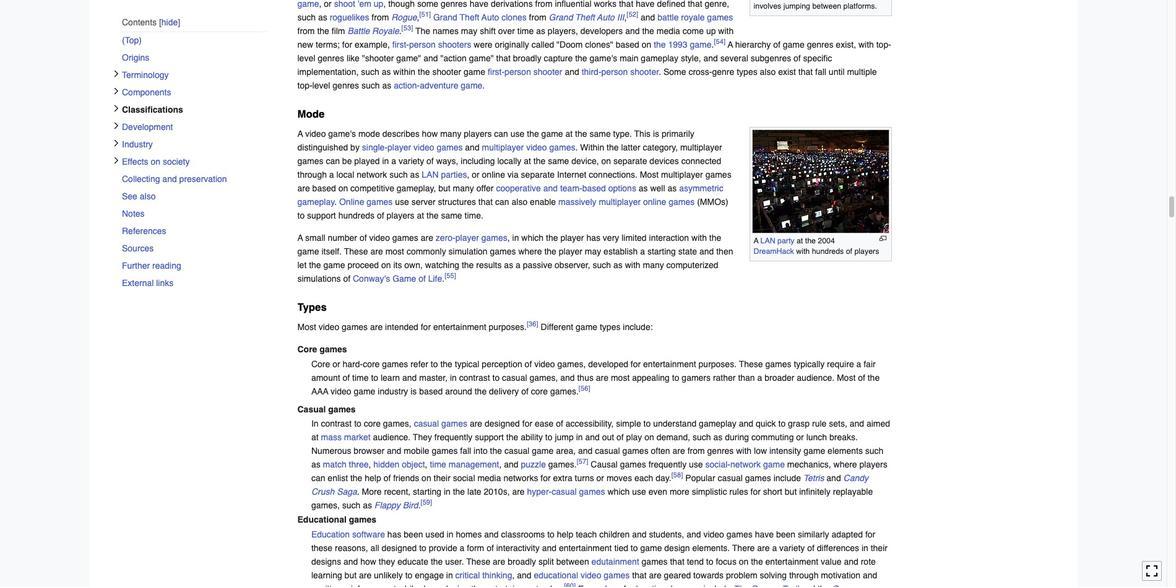 Task type: locate. For each thing, give the bounding box(es) containing it.
core for core games
[[298, 344, 317, 354]]

low
[[754, 446, 767, 456]]

0 vertical spatial level
[[298, 53, 315, 63]]

0 horizontal spatial how
[[361, 557, 377, 567]]

1 horizontal spatial help
[[557, 529, 574, 539]]

such inside '. within the latter category, multiplayer games can be played in a variety of ways, including locally at the same device, on separate devices connected through a local network such as'
[[390, 170, 408, 180]]

2 horizontal spatial most
[[837, 373, 856, 382]]

short
[[763, 487, 783, 497]]

where inside , in which the player has very limited interaction with the game itself. these are most commonly simulation games where the player may establish a starting state and then let the game proceed on its own, watching the results as a passive observer, such as with many computerized simulations of
[[519, 246, 542, 256]]

these up proceed
[[344, 246, 368, 256]]

[56] link
[[579, 384, 591, 393]]

a for lan
[[754, 236, 759, 245]]

and up the [57] "link"
[[578, 446, 593, 456]]

1 vertical spatial but
[[785, 487, 797, 497]]

most inside most video games are intended for entertainment purposes. [36] different game types include:
[[298, 322, 316, 332]]

collecting
[[122, 174, 160, 184]]

1 vertical spatial may
[[585, 246, 601, 256]]

and inside roguelikes from rogue , [51] grand theft auto clones from grand theft auto iii , [52] and battle royale games from the film battle royale . [53]
[[641, 12, 655, 22]]

0 horizontal spatial may
[[461, 26, 478, 36]]

even
[[649, 487, 668, 497]]

0 vertical spatial contrast
[[459, 373, 490, 382]]

similarly
[[798, 529, 830, 539]]

variety down single-player video games "link"
[[399, 156, 424, 166]]

1 horizontal spatial media
[[657, 26, 681, 36]]

like
[[347, 53, 360, 63]]

1 vertical spatial first-
[[488, 67, 505, 77]]

how up single-player video games "link"
[[422, 129, 438, 139]]

games inside most video games are intended for entertainment purposes. [36] different game types include:
[[342, 322, 368, 332]]

game inside has been used in homes and classrooms to help teach children and students, and video games have been similarly adapted for these reasons, all designed to provide a form of interactivity and entertainment tied to game design elements. there are a variety of differences in their designs and how they educate the user. these are broadly split between
[[641, 543, 662, 553]]

core
[[363, 359, 380, 369], [531, 386, 548, 396], [364, 419, 381, 429]]

most down types
[[298, 322, 316, 332]]

shooter
[[433, 67, 461, 77], [534, 67, 563, 77], [631, 67, 659, 77]]

value
[[821, 557, 842, 567]]

0 vertical spatial purposes.
[[489, 322, 527, 332]]

the inside mechanics, where players can enlist the help of friends on their social media networks for extra turns or moves each day.
[[350, 473, 363, 483]]

1 horizontal spatial online
[[643, 197, 667, 207]]

can left 'be' on the top left
[[326, 156, 340, 166]]

0 vertical spatial top-
[[877, 39, 892, 49]]

match three link
[[323, 460, 369, 469]]

2 been from the left
[[777, 529, 796, 539]]

x small image left "effects"
[[112, 157, 120, 164]]

network
[[357, 170, 387, 180], [731, 460, 761, 469]]

at inside '. within the latter category, multiplayer games can be played in a variety of ways, including locally at the same device, on separate devices connected through a local network such as'
[[524, 156, 531, 166]]

social
[[453, 473, 475, 483]]

[52]
[[627, 10, 639, 19]]

broader
[[765, 373, 795, 382]]

the inside games that tend to focus on the entertainment value and rote learning but are unlikely to engage in
[[751, 557, 763, 567]]

0 horizontal spatial online
[[482, 170, 505, 180]]

replayable
[[833, 487, 873, 497]]

1 vertical spatial lan
[[761, 236, 776, 245]]

internet
[[557, 170, 587, 180]]

with inside "the names may shift over time as players, developers and the media come up with new terms; for example,"
[[719, 26, 734, 36]]

0 horizontal spatial variety
[[399, 156, 424, 166]]

0 vertical spatial time
[[518, 26, 534, 36]]

1 vertical spatial has
[[388, 529, 402, 539]]

games inside games that tend to focus on the entertainment value and rote learning but are unlikely to engage in
[[642, 557, 668, 567]]

0 horizontal spatial most
[[386, 246, 404, 256]]

entertainment inside core or hard-core games refer to the typical perception of video games, developed for entertainment purposes. these games typically require a fair amount of time to learn and master, in contrast to casual games, and thus are most appealing to gamers rather than a broader audience. most of the aaa video game industry is based around the delivery of core games.
[[643, 359, 697, 369]]

0 horizontal spatial designed
[[382, 543, 417, 553]]

core or hard-core games refer to the typical perception of video games, developed for entertainment purposes. these games typically require a fair amount of time to learn and master, in contrast to casual games, and thus are most appealing to gamers rather than a broader audience. most of the aaa video game industry is based around the delivery of core games.
[[311, 359, 880, 396]]

with up [54] link
[[719, 26, 734, 36]]

theft down influential
[[575, 12, 595, 22]]

entertainment inside most video games are intended for entertainment purposes. [36] different game types include:
[[433, 322, 487, 332]]

video up "elements."
[[704, 529, 725, 539]]

entertainment up 'typical'
[[433, 322, 487, 332]]

use up popular
[[689, 460, 703, 469]]

or down causal
[[597, 473, 604, 483]]

to inside (mmos) to support hundreds of players at the same time.
[[298, 211, 305, 220]]

contrast up mass
[[321, 419, 352, 429]]

also down subgenres
[[760, 67, 776, 77]]

0 horizontal spatial where
[[519, 246, 542, 256]]

game down students,
[[641, 543, 662, 553]]

new
[[298, 39, 313, 49]]

1 vertical spatial most
[[298, 322, 316, 332]]

0 vertical spatial same
[[590, 129, 611, 139]]

1 horizontal spatial same
[[548, 156, 569, 166]]

a left small
[[298, 233, 303, 243]]

[54]
[[714, 37, 726, 46]]

a inside the a hierarchy of game genres exist, with top- level genres like "shooter game" and "action game" that broadly capture the game's main gameplay style, and several subgenres of specific implementation, such as within the shooter game
[[728, 39, 733, 49]]

use inside a video game's mode describes how many players can use the game at the same type. this is primarily distinguished by
[[511, 129, 525, 139]]

rule
[[813, 419, 827, 429]]

1 grand from the left
[[434, 12, 458, 22]]

0 horizontal spatial hundreds
[[339, 211, 375, 220]]

core inside core or hard-core games refer to the typical perception of video games, developed for entertainment purposes. these games typically require a fair amount of time to learn and master, in contrast to casual games, and thus are most appealing to gamers rather than a broader audience. most of the aaa video game industry is based around the delivery of core games.
[[311, 359, 330, 369]]

1 vertical spatial time
[[352, 373, 369, 382]]

1 horizontal spatial types
[[737, 67, 758, 77]]

their left social
[[434, 473, 451, 483]]

where down elements
[[834, 460, 858, 469]]

1 horizontal spatial most
[[640, 170, 659, 180]]

first- for first-person shooter and third-person shooter
[[488, 67, 505, 77]]

of inside "are designed for ease of accessibility, simple to understand gameplay and quick to grasp rule sets, and aimed at"
[[556, 419, 564, 429]]

are left geared
[[649, 570, 662, 580]]

0 vertical spatial audience.
[[797, 373, 835, 382]]

of inside , in which the player has very limited interaction with the game itself. these are most commonly simulation games where the player may establish a starting state and then let the game proceed on its own, watching the results as a passive observer, such as with many computerized simulations of
[[343, 274, 351, 284]]

types left "include:"
[[600, 322, 621, 332]]

game right different
[[576, 322, 598, 332]]

0 vertical spatial support
[[307, 211, 336, 220]]

which use even more simplistic rules for short but infinitely replayable games, such as
[[311, 487, 873, 510]]

mechanics, where players can enlist the help of friends on their social media networks for extra turns or moves each day.
[[311, 460, 888, 483]]

1 vertical spatial through
[[790, 570, 819, 580]]

theft up "were"
[[460, 12, 480, 22]]

help inside has been used in homes and classrooms to help teach children and students, and video games have been similarly adapted for these reasons, all designed to provide a form of interactivity and entertainment tied to game design elements. there are a variety of differences in their designs and how they educate the user. these are broadly split between
[[557, 529, 574, 539]]

purposes. up rather
[[699, 359, 737, 369]]

to inside audience. they frequently support the ability to jump in and out of play on demand, such as during commuting or lunch breaks. numerous browser and mobile games fall into the casual game area, and casual games often are from genres with low intensity game elements such as
[[546, 432, 553, 442]]

fall down specific
[[816, 67, 827, 77]]

game" up the within
[[397, 53, 421, 63]]

devices
[[650, 156, 679, 166]]

0 horizontal spatial their
[[434, 473, 451, 483]]

as inside , though some genres have derivations from influential works that have defined that genre, such as
[[318, 12, 327, 22]]

to up let
[[298, 211, 305, 220]]

0 vertical spatial network
[[357, 170, 387, 180]]

x small image for components
[[112, 87, 120, 95]]

and down society
[[162, 174, 177, 184]]

0 horizontal spatial auto
[[482, 12, 499, 22]]

1 horizontal spatial variety
[[780, 543, 805, 553]]

as left well
[[639, 183, 648, 193]]

their inside mechanics, where players can enlist the help of friends on their social media networks for extra turns or moves each day.
[[434, 473, 451, 483]]

x small image
[[112, 70, 120, 77], [112, 87, 120, 95], [112, 105, 120, 112], [112, 122, 120, 129], [112, 139, 120, 147], [112, 157, 120, 164]]

that
[[619, 0, 634, 8], [688, 0, 703, 8], [496, 53, 511, 63], [799, 67, 813, 77], [479, 197, 493, 207], [670, 557, 685, 567], [632, 570, 647, 580]]

on inside games that tend to focus on the entertainment value and rote learning but are unlikely to engage in
[[739, 557, 749, 567]]

1 vertical spatial support
[[475, 432, 504, 442]]

in down (mmos) to support hundreds of players at the same time.
[[513, 233, 519, 243]]

the inside a lan party at the 2004 dreamhack with hundreds of players
[[806, 236, 816, 245]]

aaa
[[311, 386, 329, 396]]

level inside . some cross-genre types also exist that fall until multiple top-level genres such as
[[313, 80, 330, 90]]

0 horizontal spatial fall
[[460, 446, 471, 456]]

implementation,
[[298, 67, 359, 77]]

used
[[426, 529, 444, 539]]

they
[[379, 557, 395, 567]]

has right software
[[388, 529, 402, 539]]

1 vertical spatial purposes.
[[699, 359, 737, 369]]

1 vertical spatial these
[[739, 359, 763, 369]]

game down come
[[690, 39, 712, 49]]

video inside has been used in homes and classrooms to help teach children and students, and video games have been similarly adapted for these reasons, all designed to provide a form of interactivity and entertainment tied to game design elements. there are a variety of differences in their designs and how they educate the user. these are broadly split between
[[704, 529, 725, 539]]

see also
[[122, 191, 155, 201]]

primarily
[[662, 129, 695, 139]]

positive
[[311, 584, 341, 587]]

0 vertical spatial gameplay
[[641, 53, 679, 63]]

time down the clones
[[518, 26, 534, 36]]

2 horizontal spatial also
[[760, 67, 776, 77]]

how inside has been used in homes and classrooms to help teach children and students, and video games have been similarly adapted for these reasons, all designed to provide a form of interactivity and entertainment tied to game design elements. there are a variety of differences in their designs and how they educate the user. these are broadly split between
[[361, 557, 377, 567]]

are inside most video games are intended for entertainment purposes. [36] different game types include:
[[370, 322, 383, 332]]

1 horizontal spatial separate
[[614, 156, 647, 166]]

for right 'intended'
[[421, 322, 431, 332]]

games inside match three , hidden object , time management , and puzzle games. [57] causal games frequently use social-network game
[[620, 460, 646, 469]]

a for small
[[298, 233, 303, 243]]

0 vertical spatial hundreds
[[339, 211, 375, 220]]

based down master,
[[419, 386, 443, 396]]

grand up names
[[434, 12, 458, 22]]

mode
[[359, 129, 380, 139]]

but down include
[[785, 487, 797, 497]]

1 vertical spatial types
[[600, 322, 621, 332]]

games inside [58] popular casual games include tetris and
[[746, 473, 772, 483]]

core up industry
[[363, 359, 380, 369]]

time.
[[465, 211, 484, 220]]

. inside the conway's game of life . [55]
[[442, 274, 445, 284]]

in inside core or hard-core games refer to the typical perception of video games, developed for entertainment purposes. these games typically require a fair amount of time to learn and master, in contrast to casual games, and thus are most appealing to gamers rather than a broader audience. most of the aaa video game industry is based around the delivery of core games.
[[450, 373, 457, 382]]

have up the solving
[[755, 529, 774, 539]]

most down require on the bottom right of the page
[[837, 373, 856, 382]]

single-
[[362, 142, 388, 152]]

1 horizontal spatial through
[[790, 570, 819, 580]]

at up "device,"
[[566, 129, 573, 139]]

dreamhack
[[754, 247, 794, 256]]

multiplayer down options
[[599, 197, 641, 207]]

asymmetric
[[679, 183, 724, 193]]

some
[[417, 0, 439, 8]]

[54] link
[[714, 37, 726, 46]]

1 horizontal spatial purposes.
[[699, 359, 737, 369]]

on inside first-person shooters were originally called "doom clones" based on the 1993 game . [54]
[[642, 39, 652, 49]]

to down "perception"
[[493, 373, 500, 382]]

. inside flappy bird . [59]
[[418, 500, 421, 510]]

purposes.
[[489, 322, 527, 332], [699, 359, 737, 369]]

. inside '. within the latter category, multiplayer games can be played in a variety of ways, including locally at the same device, on separate devices connected through a local network such as'
[[576, 142, 578, 152]]

use inside match three , hidden object , time management , and puzzle games. [57] causal games frequently use social-network game
[[689, 460, 703, 469]]

that inside the a hierarchy of game genres exist, with top- level genres like "shooter game" and "action game" that broadly capture the game's main gameplay style, and several subgenres of specific implementation, such as within the shooter game
[[496, 53, 511, 63]]

through inside '. within the latter category, multiplayer games can be played in a variety of ways, including locally at the same device, on separate devices connected through a local network such as'
[[298, 170, 327, 180]]

1 vertical spatial broadly
[[508, 557, 536, 567]]

1 horizontal spatial hundreds
[[812, 247, 844, 256]]

on left 1993
[[642, 39, 652, 49]]

casual up rules at the right of the page
[[718, 473, 743, 483]]

been left used
[[404, 529, 423, 539]]

time inside core or hard-core games refer to the typical perception of video games, developed for entertainment purposes. these games typically require a fair amount of time to learn and master, in contrast to casual games, and thus are most appealing to gamers rather than a broader audience. most of the aaa video game industry is based around the delivery of core games.
[[352, 373, 369, 382]]

such inside , though some genres have derivations from influential works that have defined that genre, such as
[[298, 12, 316, 22]]

game down the itself.
[[324, 260, 345, 270]]

[36] link
[[527, 320, 539, 329]]

fullscreen image
[[1146, 565, 1159, 577]]

1 horizontal spatial first-
[[488, 67, 505, 77]]

and inside match three , hidden object , time management , and puzzle games. [57] causal games frequently use social-network game
[[504, 460, 519, 469]]

how inside a video game's mode describes how many players can use the game at the same type. this is primarily distinguished by
[[422, 129, 438, 139]]

based inside first-person shooters were originally called "doom clones" based on the 1993 game . [54]
[[616, 39, 640, 49]]

gameplay inside the a hierarchy of game genres exist, with top- level genres like "shooter game" and "action game" that broadly capture the game's main gameplay style, and several subgenres of specific implementation, such as within the shooter game
[[641, 53, 679, 63]]

1 horizontal spatial has
[[587, 233, 601, 243]]

1 vertical spatial contrast
[[321, 419, 352, 429]]

which down moves
[[608, 487, 630, 497]]

gameplay inside asymmetric gameplay
[[298, 197, 335, 207]]

with right exist,
[[859, 39, 874, 49]]

of inside a lan party at the 2004 dreamhack with hundreds of players
[[846, 247, 853, 256]]

and inside that are geared towards problem solving through motivation and positive reinforcement while downplaying the entertainment value.
[[863, 570, 878, 580]]

classrooms
[[501, 529, 545, 539]]

2 vertical spatial most
[[837, 373, 856, 382]]

on inside mechanics, where players can enlist the help of friends on their social media networks for extra turns or moves each day.
[[422, 473, 431, 483]]

and left rote
[[844, 557, 859, 567]]

game
[[690, 39, 712, 49], [783, 39, 805, 49], [464, 67, 486, 77], [461, 80, 483, 90], [542, 129, 563, 139], [298, 246, 319, 256], [324, 260, 345, 270], [576, 322, 598, 332], [354, 386, 376, 396], [532, 446, 554, 456], [804, 446, 826, 456], [764, 460, 785, 469], [641, 543, 662, 553]]

first- down [53]
[[393, 39, 409, 49]]

jump
[[555, 432, 574, 442]]

dreamhack link
[[754, 247, 794, 256]]

1 horizontal spatial game's
[[590, 53, 618, 63]]

3 x small image from the top
[[112, 105, 120, 112]]

these inside , in which the player has very limited interaction with the game itself. these are most commonly simulation games where the player may establish a starting state and then let the game proceed on its own, watching the results as a passive observer, such as with many computerized simulations of
[[344, 246, 368, 256]]

1 vertical spatial help
[[557, 529, 574, 539]]

learn
[[381, 373, 400, 382]]

collecting and preservation link
[[122, 170, 267, 187]]

1 vertical spatial most
[[611, 373, 630, 382]]

0 horizontal spatial frequently
[[435, 432, 473, 442]]

a left fair at the bottom right of page
[[857, 359, 862, 369]]

hard-
[[343, 359, 363, 369]]

game" down "were"
[[469, 53, 494, 63]]

help inside mechanics, where players can enlist the help of friends on their social media networks for extra turns or moves each day.
[[365, 473, 381, 483]]

1 theft from the left
[[460, 12, 480, 22]]

but inside games that tend to focus on the entertainment value and rote learning but are unlikely to engage in
[[345, 570, 357, 580]]

a left form
[[460, 543, 465, 553]]

contents
[[122, 17, 156, 27]]

game inside match three , hidden object , time management , and puzzle games. [57] causal games frequently use social-network game
[[764, 460, 785, 469]]

to
[[298, 211, 305, 220], [431, 359, 438, 369], [371, 373, 378, 382], [493, 373, 500, 382], [672, 373, 680, 382], [354, 419, 362, 429], [644, 419, 651, 429], [779, 419, 786, 429], [546, 432, 553, 442], [548, 529, 555, 539], [419, 543, 427, 553], [631, 543, 638, 553], [707, 557, 714, 567], [405, 570, 413, 580]]

has left very
[[587, 233, 601, 243]]

to left the gamers
[[672, 373, 680, 382]]

breaks.
[[830, 432, 858, 442]]

1 shooter from the left
[[433, 67, 461, 77]]

2 x small image from the top
[[112, 87, 120, 95]]

a inside a lan party at the 2004 dreamhack with hundreds of players
[[754, 236, 759, 245]]

within
[[580, 142, 605, 152]]

at right the party
[[797, 236, 803, 245]]

separate
[[614, 156, 647, 166], [521, 170, 555, 180]]

for inside core or hard-core games refer to the typical perception of video games, developed for entertainment purposes. these games typically require a fair amount of time to learn and master, in contrast to casual games, and thus are most appealing to gamers rather than a broader audience. most of the aaa video game industry is based around the delivery of core games.
[[631, 359, 641, 369]]

casual inside [58] popular casual games include tetris and
[[718, 473, 743, 483]]

first- for first-person shooters were originally called "doom clones" based on the 1993 game . [54]
[[393, 39, 409, 49]]

[58] popular casual games include tetris and
[[672, 471, 844, 483]]

simple
[[616, 419, 641, 429]]

0 vertical spatial broadly
[[513, 53, 542, 63]]

many inside ', or online via separate internet connections. most multiplayer games are based on competitive gameplay, but many offer'
[[453, 183, 474, 193]]

lan parties
[[422, 170, 467, 180]]

1 horizontal spatial been
[[777, 529, 796, 539]]

in right the jump
[[576, 432, 583, 442]]

as up gameplay,
[[410, 170, 420, 180]]

same up within
[[590, 129, 611, 139]]

hidden object link
[[374, 460, 425, 469]]

and right [52] link at the top
[[641, 12, 655, 22]]

see also link
[[122, 187, 267, 205]]

video up ', or online via separate internet connections. most multiplayer games are based on competitive gameplay, but many offer'
[[527, 142, 547, 152]]

1 vertical spatial hundreds
[[812, 247, 844, 256]]

iii
[[617, 12, 625, 22]]

intended
[[385, 322, 419, 332]]

1 vertical spatial starting
[[413, 487, 442, 497]]

genres down implementation,
[[333, 80, 359, 90]]

mass
[[321, 432, 342, 442]]

time
[[518, 26, 534, 36], [352, 373, 369, 382], [430, 460, 446, 469]]

also right see
[[140, 191, 155, 201]]

in down the single-
[[382, 156, 389, 166]]

within
[[393, 67, 416, 77]]

fall inside . some cross-genre types also exist that fall until multiple top-level genres such as
[[816, 67, 827, 77]]

form
[[467, 543, 484, 553]]

gameplay up some
[[641, 53, 679, 63]]

where up passive
[[519, 246, 542, 256]]

5 x small image from the top
[[112, 139, 120, 147]]

at inside a video game's mode describes how many players can use the game at the same type. this is primarily distinguished by
[[566, 129, 573, 139]]

6 x small image from the top
[[112, 157, 120, 164]]

educational games
[[298, 515, 377, 525]]

elements
[[828, 446, 863, 456]]

from left influential
[[535, 0, 553, 8]]

[53] link
[[402, 24, 413, 32]]

1 been from the left
[[404, 529, 423, 539]]

describes
[[383, 129, 420, 139]]

1 horizontal spatial their
[[871, 543, 888, 553]]

1 x small image from the top
[[112, 70, 120, 77]]

1 horizontal spatial starting
[[648, 246, 676, 256]]

as inside . some cross-genre types also exist that fall until multiple top-level genres such as
[[382, 80, 392, 90]]

that down specific
[[799, 67, 813, 77]]

as left roguelikes link
[[318, 12, 327, 22]]

a inside a video game's mode describes how many players can use the game at the same type. this is primarily distinguished by
[[298, 129, 303, 139]]

0 horizontal spatial audience.
[[373, 432, 411, 442]]

0 horizontal spatial through
[[298, 170, 327, 180]]

2 horizontal spatial these
[[739, 359, 763, 369]]

grand theft auto iii link
[[549, 12, 625, 22]]

0 horizontal spatial types
[[600, 322, 621, 332]]

entertainment up the solving
[[766, 557, 819, 567]]

2 horizontal spatial same
[[590, 129, 611, 139]]

1 vertical spatial gameplay
[[298, 197, 335, 207]]

media inside "the names may shift over time as players, developers and the media come up with new terms; for example,"
[[657, 26, 681, 36]]

0 vertical spatial types
[[737, 67, 758, 77]]

designed up they
[[382, 543, 417, 553]]

1 vertical spatial which
[[608, 487, 630, 497]]

of inside '. within the latter category, multiplayer games can be played in a variety of ways, including locally at the same device, on separate devices connected through a local network such as'
[[427, 156, 434, 166]]

help up more
[[365, 473, 381, 483]]

1 horizontal spatial grand
[[549, 12, 573, 22]]

0 horizontal spatial but
[[345, 570, 357, 580]]

0 horizontal spatial support
[[307, 211, 336, 220]]

2 horizontal spatial but
[[785, 487, 797, 497]]

0 vertical spatial their
[[434, 473, 451, 483]]

0 vertical spatial most
[[640, 170, 659, 180]]

are
[[298, 183, 310, 193], [421, 233, 433, 243], [371, 246, 383, 256], [370, 322, 383, 332], [596, 373, 609, 382], [470, 419, 483, 429], [673, 446, 685, 456], [512, 487, 525, 497], [758, 543, 770, 553], [493, 557, 506, 567], [359, 570, 372, 580], [649, 570, 662, 580]]

asymmetric gameplay
[[298, 183, 724, 207]]

video up distinguished
[[305, 129, 326, 139]]

frequently down casual games link
[[435, 432, 473, 442]]

can
[[494, 129, 508, 139], [326, 156, 340, 166], [495, 197, 509, 207], [311, 473, 325, 483]]

these
[[344, 246, 368, 256], [739, 359, 763, 369], [467, 557, 491, 567]]

1 horizontal spatial game"
[[469, 53, 494, 63]]

x small image for terminology
[[112, 70, 120, 77]]

0 vertical spatial designed
[[485, 419, 520, 429]]

these up the than
[[739, 359, 763, 369]]

that down 'edutainment' on the right of the page
[[632, 570, 647, 580]]

entertainment up appealing
[[643, 359, 697, 369]]

the inside "the names may shift over time as players, developers and the media come up with new terms; for example,"
[[642, 26, 655, 36]]

and down accessibility,
[[586, 432, 600, 442]]

x small image for effects on society
[[112, 157, 120, 164]]

top- up multiple on the top right of page
[[877, 39, 892, 49]]

audience. inside core or hard-core games refer to the typical perception of video games, developed for entertainment purposes. these games typically require a fair amount of time to learn and master, in contrast to casual games, and thus are most appealing to gamers rather than a broader audience. most of the aaa video game industry is based around the delivery of core games.
[[797, 373, 835, 382]]

local
[[337, 170, 354, 180]]

network inside '. within the latter category, multiplayer games can be played in a variety of ways, including locally at the same device, on separate devices connected through a local network such as'
[[357, 170, 387, 180]]

0 vertical spatial media
[[657, 26, 681, 36]]

2 vertical spatial time
[[430, 460, 446, 469]]

separate down latter
[[614, 156, 647, 166]]

online games link
[[339, 197, 393, 207]]

person for shooters
[[409, 39, 436, 49]]

0 horizontal spatial which
[[522, 233, 544, 243]]

entertainment inside has been used in homes and classrooms to help teach children and students, and video games have been similarly adapted for these reasons, all designed to provide a form of interactivity and entertainment tied to game design elements. there are a variety of differences in their designs and how they educate the user. these are broadly split between
[[559, 543, 612, 553]]

1 vertical spatial audience.
[[373, 432, 411, 442]]

0 horizontal spatial have
[[470, 0, 489, 8]]

typically
[[794, 359, 825, 369]]

2 grand from the left
[[549, 12, 573, 22]]

industry link
[[122, 135, 267, 153]]

casual
[[502, 373, 527, 382], [414, 419, 439, 429], [505, 446, 530, 456], [595, 446, 620, 456], [718, 473, 743, 483], [552, 487, 577, 497]]

contrast down 'typical'
[[459, 373, 490, 382]]

0 horizontal spatial is
[[411, 386, 417, 396]]

2 vertical spatial core
[[364, 419, 381, 429]]

action-adventure game link
[[394, 80, 483, 90]]

most inside ', or online via separate internet connections. most multiplayer games are based on competitive gameplay, but many offer'
[[640, 170, 659, 180]]

0 horizontal spatial shooter
[[433, 67, 461, 77]]

2 horizontal spatial have
[[755, 529, 774, 539]]

1 horizontal spatial gameplay
[[641, 53, 679, 63]]

three
[[349, 460, 369, 469]]

0 horizontal spatial separate
[[521, 170, 555, 180]]

or inside ', or online via separate internet connections. most multiplayer games are based on competitive gameplay, but many offer'
[[472, 170, 480, 180]]

networks
[[504, 473, 538, 483]]

games. inside core or hard-core games refer to the typical perception of video games, developed for entertainment purposes. these games typically require a fair amount of time to learn and master, in contrast to casual games, and thus are most appealing to gamers rather than a broader audience. most of the aaa video game industry is based around the delivery of core games.
[[550, 386, 579, 396]]

x small image for classifications
[[112, 105, 120, 112]]

on down local
[[339, 183, 348, 193]]

support up small
[[307, 211, 336, 220]]

1 horizontal spatial frequently
[[649, 460, 687, 469]]

4 x small image from the top
[[112, 122, 120, 129]]

1 vertical spatial games.
[[549, 460, 577, 469]]

are inside games that tend to focus on the entertainment value and rote learning but are unlikely to engage in
[[359, 570, 372, 580]]

game inside most video games are intended for entertainment purposes. [36] different game types include:
[[576, 322, 598, 332]]

their
[[434, 473, 451, 483], [871, 543, 888, 553]]

1 horizontal spatial shooter
[[534, 67, 563, 77]]

tied
[[615, 543, 629, 553]]

many inside a video game's mode describes how many players can use the game at the same type. this is primarily distinguished by
[[440, 129, 462, 139]]

friends
[[393, 473, 419, 483]]

entertainment
[[433, 322, 487, 332], [643, 359, 697, 369], [559, 543, 612, 553], [766, 557, 819, 567], [486, 584, 539, 587]]

1 vertical spatial variety
[[780, 543, 805, 553]]

0 vertical spatial variety
[[399, 156, 424, 166]]

from
[[535, 0, 553, 8], [372, 12, 389, 22], [529, 12, 547, 22], [298, 26, 315, 36], [688, 446, 705, 456]]

0 horizontal spatial game's
[[328, 129, 356, 139]]

1 horizontal spatial support
[[475, 432, 504, 442]]

1 horizontal spatial auto
[[597, 12, 615, 22]]

based inside ', or online via separate internet connections. most multiplayer games are based on competitive gameplay, but many offer'
[[313, 183, 336, 193]]

on
[[642, 39, 652, 49], [602, 156, 611, 166], [150, 157, 160, 166], [339, 183, 348, 193], [381, 260, 391, 270], [645, 432, 654, 442], [422, 473, 431, 483], [739, 557, 749, 567]]

at inside (mmos) to support hundreds of players at the same time.
[[417, 211, 424, 220]]

, or online via separate internet connections. most multiplayer games are based on competitive gameplay, but many offer
[[298, 170, 732, 193]]

extra
[[553, 473, 573, 483]]

been left similarly
[[777, 529, 796, 539]]

a for hierarchy
[[728, 39, 733, 49]]

are inside ', or online via separate internet connections. most multiplayer games are based on competitive gameplay, but many offer'
[[298, 183, 310, 193]]

master,
[[419, 373, 448, 382]]

based inside core or hard-core games refer to the typical perception of video games, developed for entertainment purposes. these games typically require a fair amount of time to learn and master, in contrast to casual games, and thus are most appealing to gamers rather than a broader audience. most of the aaa video game industry is based around the delivery of core games.
[[419, 386, 443, 396]]

auto
[[482, 12, 499, 22], [597, 12, 615, 22]]

of
[[774, 39, 781, 49], [794, 53, 801, 63], [427, 156, 434, 166], [377, 211, 384, 220], [360, 233, 367, 243], [846, 247, 853, 256], [343, 274, 351, 284], [419, 274, 426, 284], [525, 359, 532, 369], [343, 373, 350, 382], [858, 373, 866, 382], [522, 386, 529, 396], [556, 419, 564, 429], [617, 432, 624, 442], [384, 473, 391, 483], [487, 543, 494, 553], [808, 543, 815, 553]]

of inside (mmos) to support hundreds of players at the same time.
[[377, 211, 384, 220]]

first-person shooters were originally called "doom clones" based on the 1993 game . [54]
[[393, 37, 726, 49]]

or inside core or hard-core games refer to the typical perception of video games, developed for entertainment purposes. these games typically require a fair amount of time to learn and master, in contrast to casual games, and thus are most appealing to gamers rather than a broader audience. most of the aaa video game industry is based around the delivery of core games.
[[333, 359, 340, 369]]

0 vertical spatial where
[[519, 246, 542, 256]]

also inside see also link
[[140, 191, 155, 201]]



Task type: describe. For each thing, give the bounding box(es) containing it.
game up subgenres
[[783, 39, 805, 49]]

1993
[[669, 39, 688, 49]]

engage
[[415, 570, 444, 580]]

match three , hidden object , time management , and puzzle games. [57] causal games frequently use social-network game
[[323, 457, 785, 469]]

edutainment link
[[592, 557, 640, 567]]

casual down out
[[595, 446, 620, 456]]

separate inside ', or online via separate internet connections. most multiplayer games are based on competitive gameplay, but many offer'
[[521, 170, 555, 180]]

hundreds inside a lan party at the 2004 dreamhack with hundreds of players
[[812, 247, 844, 256]]

1 vertical spatial core
[[531, 386, 548, 396]]

from up the "royale"
[[372, 12, 389, 22]]

educational video games link
[[534, 570, 630, 580]]

rote
[[861, 557, 876, 567]]

then
[[717, 246, 734, 256]]

[58]
[[672, 471, 683, 480]]

and right thinking
[[517, 570, 532, 580]]

games inside ', or online via separate internet connections. most multiplayer games are based on competitive gameplay, but many offer'
[[706, 170, 732, 180]]

a down single-player video games "link"
[[392, 156, 396, 166]]

and inside "the names may shift over time as players, developers and the media come up with new terms; for example,"
[[626, 26, 640, 36]]

refer
[[411, 359, 429, 369]]

as right results
[[504, 260, 513, 270]]

genres inside audience. they frequently support the ability to jump in and out of play on demand, such as during commuting or lunch breaks. numerous browser and mobile games fall into the casual game area, and casual games often are from genres with low intensity game elements such as
[[708, 446, 734, 456]]

action-
[[394, 80, 420, 90]]

tetris link
[[804, 473, 825, 483]]

that up [52]
[[619, 0, 634, 8]]

a left passive
[[516, 260, 521, 270]]

in up rote
[[862, 543, 869, 553]]

genres inside , though some genres have derivations from influential works that have defined that genre, such as
[[441, 0, 467, 8]]

[57] link
[[577, 457, 589, 466]]

commonly
[[407, 246, 446, 256]]

on right "effects"
[[150, 157, 160, 166]]

these inside core or hard-core games refer to the typical perception of video games, developed for entertainment purposes. these games typically require a fair amount of time to learn and master, in contrast to casual games, and thus are most appealing to gamers rather than a broader audience. most of the aaa video game industry is based around the delivery of core games.
[[739, 359, 763, 369]]

motivation
[[821, 570, 861, 580]]

for inside which use even more simplistic rules for short but infinitely replayable games, such as
[[751, 487, 761, 497]]

such inside which use even more simplistic rules for short but infinitely replayable games, such as
[[342, 500, 361, 510]]

cooperative
[[496, 183, 541, 193]]

are right the there
[[758, 543, 770, 553]]

based up massively at the top of the page
[[583, 183, 606, 193]]

[51]
[[420, 10, 431, 19]]

multiplayer up locally
[[482, 142, 524, 152]]

hierarchy
[[736, 39, 771, 49]]

"action
[[441, 53, 467, 63]]

as down establish
[[614, 260, 623, 270]]

small
[[305, 233, 326, 243]]

to up while
[[405, 570, 413, 580]]

references link
[[122, 222, 267, 240]]

as left the during
[[714, 432, 723, 442]]

0 horizontal spatial starting
[[413, 487, 442, 497]]

and up enable on the top left of the page
[[544, 183, 558, 193]]

conway's
[[353, 274, 390, 284]]

than
[[738, 373, 755, 382]]

for inside "are designed for ease of accessibility, simple to understand gameplay and quick to grasp rule sets, and aimed at"
[[523, 419, 533, 429]]

1 game" from the left
[[397, 53, 421, 63]]

designs
[[311, 557, 341, 567]]

frequently inside audience. they frequently support the ability to jump in and out of play on demand, such as during commuting or lunch breaks. numerous browser and mobile games fall into the casual game area, and casual games often are from genres with low intensity game elements such as
[[435, 432, 473, 442]]

1 horizontal spatial have
[[636, 0, 655, 8]]

for inside mechanics, where players can enlist the help of friends on their social media networks for extra turns or moves each day.
[[541, 473, 551, 483]]

more
[[670, 487, 690, 497]]

all
[[371, 543, 379, 553]]

and up hidden object link
[[387, 446, 402, 456]]

solving
[[760, 570, 787, 580]]

video up proceed
[[369, 233, 390, 243]]

core for core or hard-core games refer to the typical perception of video games, developed for entertainment purposes. these games typically require a fair amount of time to learn and master, in contrast to casual games, and thus are most appealing to gamers rather than a broader audience. most of the aaa video game industry is based around the delivery of core games.
[[311, 359, 330, 369]]

children
[[600, 529, 630, 539]]

edutainment
[[592, 557, 640, 567]]

are down networks
[[512, 487, 525, 497]]

genres up specific
[[807, 39, 834, 49]]

game up let
[[298, 246, 319, 256]]

notes link
[[122, 205, 267, 222]]

are inside "are designed for ease of accessibility, simple to understand gameplay and quick to grasp rule sets, and aimed at"
[[470, 419, 483, 429]]

video down "between"
[[581, 570, 602, 580]]

game down "action
[[464, 67, 486, 77]]

with inside the a hierarchy of game genres exist, with top- level genres like "shooter game" and "action game" that broadly capture the game's main gameplay style, and several subgenres of specific implementation, such as within the shooter game
[[859, 39, 874, 49]]

2010s,
[[484, 487, 510, 497]]

may inside "the names may shift over time as players, developers and the media come up with new terms; for example,"
[[461, 26, 478, 36]]

the inside that are geared towards problem solving through motivation and positive reinforcement while downplaying the entertainment value.
[[471, 584, 484, 587]]

have inside has been used in homes and classrooms to help teach children and students, and video games have been similarly adapted for these reasons, all designed to provide a form of interactivity and entertainment tied to game design elements. there are a variety of differences in their designs and how they educate the user. these are broadly split between
[[755, 529, 774, 539]]

network inside match three , hidden object , time management , and puzzle games. [57] causal games frequently use social-network game
[[731, 460, 761, 469]]

in inside audience. they frequently support the ability to jump in and out of play on demand, such as during commuting or lunch breaks. numerous browser and mobile games fall into the casual game area, and casual games often are from genres with low intensity game elements such as
[[576, 432, 583, 442]]

and up design
[[687, 529, 701, 539]]

on inside '. within the latter category, multiplayer games can be played in a variety of ways, including locally at the same device, on separate devices connected through a local network such as'
[[602, 156, 611, 166]]

games, down industry
[[383, 419, 412, 429]]

and down first-person shooters link
[[424, 53, 438, 63]]

with up state
[[692, 233, 707, 243]]

the inside has been used in homes and classrooms to help teach children and students, and video games have been similarly adapted for these reasons, all designed to provide a form of interactivity and entertainment tied to game design elements. there are a variety of differences in their designs and how they educate the user. these are broadly split between
[[431, 557, 443, 567]]

mechanics,
[[788, 460, 832, 469]]

2 horizontal spatial person
[[602, 67, 628, 77]]

adapted
[[832, 529, 863, 539]]

. inside roguelikes from rogue , [51] grand theft auto clones from grand theft auto iii , [52] and battle royale games from the film battle royale . [53]
[[399, 26, 402, 36]]

to up master,
[[431, 359, 438, 369]]

1 horizontal spatial also
[[512, 197, 528, 207]]

can down cooperative
[[495, 197, 509, 207]]

that inside . some cross-genre types also exist that fall until multiple top-level genres such as
[[799, 67, 813, 77]]

further reading link
[[122, 257, 267, 274]]

in left late
[[444, 487, 451, 497]]

1 auto from the left
[[482, 12, 499, 22]]

interactivity
[[497, 543, 540, 553]]

purposes. inside core or hard-core games refer to the typical perception of video games, developed for entertainment purposes. these games typically require a fair amount of time to learn and master, in contrast to casual games, and thus are most appealing to gamers rather than a broader audience. most of the aaa video game industry is based around the delivery of core games.
[[699, 359, 737, 369]]

shift
[[480, 26, 496, 36]]

flappy bird . [59]
[[375, 498, 432, 510]]

problem
[[726, 570, 758, 580]]

. more recent, starting in the late 2010s, are hyper-casual games
[[357, 487, 605, 497]]

royale
[[681, 12, 705, 22]]

casual down extra
[[552, 487, 577, 497]]

from inside , though some genres have derivations from influential works that have defined that genre, such as
[[535, 0, 553, 8]]

out
[[602, 432, 614, 442]]

2 theft from the left
[[575, 12, 595, 22]]

references
[[122, 226, 166, 236]]

top- inside the a hierarchy of game genres exist, with top- level genres like "shooter game" and "action game" that broadly capture the game's main gameplay style, and several subgenres of specific implementation, such as within the shooter game
[[877, 39, 892, 49]]

roguelikes link
[[330, 12, 369, 22]]

at inside a lan party at the 2004 dreamhack with hundreds of players
[[797, 236, 803, 245]]

game up puzzle
[[532, 446, 554, 456]]

a right the than
[[758, 373, 763, 382]]

and right children on the bottom
[[632, 529, 647, 539]]

include:
[[623, 322, 653, 332]]

players inside a lan party at the 2004 dreamhack with hundreds of players
[[855, 247, 880, 256]]

and up including
[[465, 142, 480, 152]]

and left thus
[[561, 373, 575, 382]]

to right tied
[[631, 543, 638, 553]]

games, left thus
[[530, 373, 558, 382]]

require
[[827, 359, 854, 369]]

contrast inside core or hard-core games refer to the typical perception of video games, developed for entertainment purposes. these games typically require a fair amount of time to learn and master, in contrast to casual games, and thus are most appealing to gamers rather than a broader audience. most of the aaa video game industry is based around the delivery of core games.
[[459, 373, 490, 382]]

candy crush saga link
[[311, 473, 869, 497]]

enable
[[530, 197, 556, 207]]

2 auto from the left
[[597, 12, 615, 22]]

games inside has been used in homes and classrooms to help teach children and students, and video games have been similarly adapted for these reasons, all designed to provide a form of interactivity and entertainment tied to game design elements. there are a variety of differences in their designs and how they educate the user. these are broadly split between
[[727, 529, 753, 539]]

and up cross-
[[704, 53, 718, 63]]

use down gameplay,
[[395, 197, 409, 207]]

to up educate
[[419, 543, 427, 553]]

as inside '. within the latter category, multiplayer games can be played in a variety of ways, including locally at the same device, on separate devices connected through a local network such as'
[[410, 170, 420, 180]]

players inside (mmos) to support hundreds of players at the same time.
[[387, 211, 415, 220]]

games inside '. within the latter category, multiplayer games can be played in a variety of ways, including locally at the same device, on separate devices connected through a local network such as'
[[298, 156, 324, 166]]

purposes. inside most video games are intended for entertainment purposes. [36] different game types include:
[[489, 322, 527, 332]]

for inside most video games are intended for entertainment purposes. [36] different game types include:
[[421, 322, 431, 332]]

mass market
[[321, 432, 371, 442]]

in inside '. within the latter category, multiplayer games can be played in a variety of ways, including locally at the same device, on separate devices connected through a local network such as'
[[382, 156, 389, 166]]

or inside mechanics, where players can enlist the help of friends on their social media networks for extra turns or moves each day.
[[597, 473, 604, 483]]

style,
[[681, 53, 701, 63]]

casual up they on the left bottom of the page
[[414, 419, 439, 429]]

video inside most video games are intended for entertainment purposes. [36] different game types include:
[[319, 322, 340, 332]]

as inside which use even more simplistic rules for short but infinitely replayable games, such as
[[363, 500, 372, 510]]

in
[[311, 419, 319, 429]]

a left local
[[329, 170, 334, 180]]

and down capture
[[565, 67, 580, 77]]

a for video
[[298, 129, 303, 139]]

different
[[541, 322, 574, 332]]

locally
[[498, 156, 522, 166]]

and inside games that tend to focus on the entertainment value and rote learning but are unlikely to engage in
[[844, 557, 859, 567]]

[55] link
[[445, 271, 456, 280]]

while
[[399, 584, 418, 587]]

x small image for industry
[[112, 139, 120, 147]]

terms;
[[316, 39, 340, 49]]

and up split
[[542, 543, 557, 553]]

players inside mechanics, where players can enlist the help of friends on their social media networks for extra turns or moves each day.
[[860, 460, 888, 469]]

value.
[[541, 584, 564, 587]]

very
[[603, 233, 620, 243]]

effects on society link
[[122, 153, 267, 170]]

genres up implementation,
[[318, 53, 344, 63]]

2 shooter from the left
[[534, 67, 563, 77]]

casual inside core or hard-core games refer to the typical perception of video games, developed for entertainment purposes. these games typically require a fair amount of time to learn and master, in contrast to casual games, and thus are most appealing to gamers rather than a broader audience. most of the aaa video game industry is based around the delivery of core games.
[[502, 373, 527, 382]]

[58] link
[[672, 471, 683, 480]]

, in which the player has very limited interaction with the game itself. these are most commonly simulation games where the player may establish a starting state and then let the game proceed on its own, watching the results as a passive observer, such as with many computerized simulations of
[[298, 233, 734, 284]]

and inside 'link'
[[162, 174, 177, 184]]

game down lunch
[[804, 446, 826, 456]]

saga
[[337, 487, 357, 497]]

as inside the a hierarchy of game genres exist, with top- level genres like "shooter game" and "action game" that broadly capture the game's main gameplay style, and several subgenres of specific implementation, such as within the shooter game
[[382, 67, 391, 77]]

perception
[[482, 359, 523, 369]]

are up thinking
[[493, 557, 506, 567]]

and down refer
[[403, 373, 417, 382]]

as right well
[[668, 183, 677, 193]]

differences
[[817, 543, 860, 553]]

can inside '. within the latter category, multiplayer games can be played in a variety of ways, including locally at the same device, on separate devices connected through a local network such as'
[[326, 156, 340, 166]]

from up new
[[298, 26, 315, 36]]

massively
[[559, 197, 597, 207]]

such inside , in which the player has very limited interaction with the game itself. these are most commonly simulation games where the player may establish a starting state and then let the game proceed on its own, watching the results as a passive observer, such as with many computerized simulations of
[[593, 260, 611, 270]]

and right homes
[[484, 529, 499, 539]]

tetris
[[804, 473, 825, 483]]

casual
[[298, 404, 326, 414]]

the inside (mmos) to support hundreds of players at the same time.
[[427, 211, 439, 220]]

geared
[[664, 570, 691, 580]]

0 horizontal spatial lan
[[422, 170, 439, 180]]

support inside audience. they frequently support the ability to jump in and out of play on demand, such as during commuting or lunch breaks. numerous browser and mobile games fall into the casual game area, and casual games often are from genres with low intensity game elements such as
[[475, 432, 504, 442]]

types inside most video games are intended for entertainment purposes. [36] different game types include:
[[600, 322, 621, 332]]

that inside games that tend to focus on the entertainment value and rote learning but are unlikely to engage in
[[670, 557, 685, 567]]

core for to
[[363, 359, 380, 369]]

, inside , though some genres have derivations from influential works that have defined that genre, such as
[[384, 0, 386, 8]]

zero-
[[436, 233, 456, 243]]

classifications link
[[122, 101, 275, 118]]

more
[[362, 487, 382, 497]]

with down establish
[[625, 260, 641, 270]]

options
[[609, 183, 637, 193]]

and up the during
[[739, 419, 754, 429]]

to up split
[[548, 529, 555, 539]]

delivery
[[489, 386, 519, 396]]

game inside first-person shooters were originally called "doom clones" based on the 1993 game . [54]
[[690, 39, 712, 49]]

0 horizontal spatial contrast
[[321, 419, 352, 429]]

grand theft auto clones link
[[434, 12, 527, 22]]

online
[[339, 197, 364, 207]]

terminology link
[[122, 66, 267, 83]]

works
[[594, 0, 617, 8]]

education software link
[[311, 529, 385, 539]]

most inside , in which the player has very limited interaction with the game itself. these are most commonly simulation games where the player may establish a starting state and then let the game proceed on its own, watching the results as a passive observer, such as with many computerized simulations of
[[386, 246, 404, 256]]

(mmos) to support hundreds of players at the same time.
[[298, 197, 729, 220]]

2 game" from the left
[[469, 53, 494, 63]]

through inside that are geared towards problem solving through motivation and positive reinforcement while downplaying the entertainment value.
[[790, 570, 819, 580]]

ways,
[[436, 156, 459, 166]]

game right 'adventure'
[[461, 80, 483, 90]]

casual down ability at the bottom
[[505, 446, 530, 456]]

games, inside which use even more simplistic rules for short but infinitely replayable games, such as
[[311, 500, 340, 510]]

core for games
[[364, 419, 381, 429]]

and down reasons,
[[344, 557, 358, 567]]

games, up thus
[[558, 359, 586, 369]]

to right simple
[[644, 419, 651, 429]]

a down limited
[[641, 246, 645, 256]]

are inside audience. they frequently support the ability to jump in and out of play on demand, such as during commuting or lunch breaks. numerous browser and mobile games fall into the casual game area, and casual games often are from genres with low intensity game elements such as
[[673, 446, 685, 456]]

connections.
[[589, 170, 638, 180]]

video down describes
[[414, 142, 434, 152]]

video down amount
[[331, 386, 351, 396]]

match
[[323, 460, 347, 469]]

same inside (mmos) to support hundreds of players at the same time.
[[441, 211, 462, 220]]

, inside ', or online via separate internet connections. most multiplayer games are based on competitive gameplay, but many offer'
[[467, 170, 470, 180]]

can inside a video game's mode describes how many players can use the game at the same type. this is primarily distinguished by
[[494, 129, 508, 139]]

where inside mechanics, where players can enlist the help of friends on their social media networks for extra turns or moves each day.
[[834, 460, 858, 469]]

and inside [58] popular casual games include tetris and
[[827, 473, 841, 483]]

x small image for development
[[112, 122, 120, 129]]

use inside which use even more simplistic rules for short but infinitely replayable games, such as
[[632, 487, 646, 497]]

candy
[[844, 473, 869, 483]]

to up market on the bottom left of the page
[[354, 419, 362, 429]]

hyper-casual games link
[[527, 487, 605, 497]]

that down offer
[[479, 197, 493, 207]]

of inside mechanics, where players can enlist the help of friends on their social media networks for extra turns or moves each day.
[[384, 473, 391, 483]]

for inside has been used in homes and classrooms to help teach children and students, and video games have been similarly adapted for these reasons, all designed to provide a form of interactivity and entertainment tied to game design elements. there are a variety of differences in their designs and how they educate the user. these are broadly split between
[[866, 529, 876, 539]]

has inside , in which the player has very limited interaction with the game itself. these are most commonly simulation games where the player may establish a starting state and then let the game proceed on its own, watching the results as a passive observer, such as with many computerized simulations of
[[587, 233, 601, 243]]

commuting
[[752, 432, 794, 442]]

same inside a video game's mode describes how many players can use the game at the same type. this is primarily distinguished by
[[590, 129, 611, 139]]

in right used
[[447, 529, 454, 539]]

around
[[445, 386, 472, 396]]

separate inside '. within the latter category, multiplayer games can be played in a variety of ways, including locally at the same device, on separate devices connected through a local network such as'
[[614, 156, 647, 166]]

players,
[[548, 26, 578, 36]]

to up towards
[[707, 557, 714, 567]]

bird
[[403, 500, 418, 510]]

as left match
[[311, 460, 321, 469]]

are up commonly at the left of the page
[[421, 233, 433, 243]]

to left learn
[[371, 373, 378, 382]]

film
[[332, 26, 345, 36]]

video down different
[[535, 359, 555, 369]]

from right the clones
[[529, 12, 547, 22]]

person for shooter
[[505, 67, 531, 77]]

a up the solving
[[773, 543, 777, 553]]

designed inside has been used in homes and classrooms to help teach children and students, and video games have been similarly adapted for these reasons, all designed to provide a form of interactivity and entertainment tied to game design elements. there are a variety of differences in their designs and how they educate the user. these are broadly split between
[[382, 543, 417, 553]]

life
[[428, 274, 442, 284]]

variety inside '. within the latter category, multiplayer games can be played in a variety of ways, including locally at the same device, on separate devices connected through a local network such as'
[[399, 156, 424, 166]]

that up the battle royale games link
[[688, 0, 703, 8]]

3 shooter from the left
[[631, 67, 659, 77]]

and right sets,
[[850, 419, 865, 429]]

video inside a video game's mode describes how many players can use the game at the same type. this is primarily distinguished by
[[305, 129, 326, 139]]

to right "quick"
[[779, 419, 786, 429]]

rules
[[730, 487, 749, 497]]

via
[[508, 170, 519, 180]]

which inside , in which the player has very limited interaction with the game itself. these are most commonly simulation games where the player may establish a starting state and then let the game proceed on its own, watching the results as a passive observer, such as with many computerized simulations of
[[522, 233, 544, 243]]



Task type: vqa. For each thing, say whether or not it's contained in the screenshot.
Chinese State Media to the bottom
no



